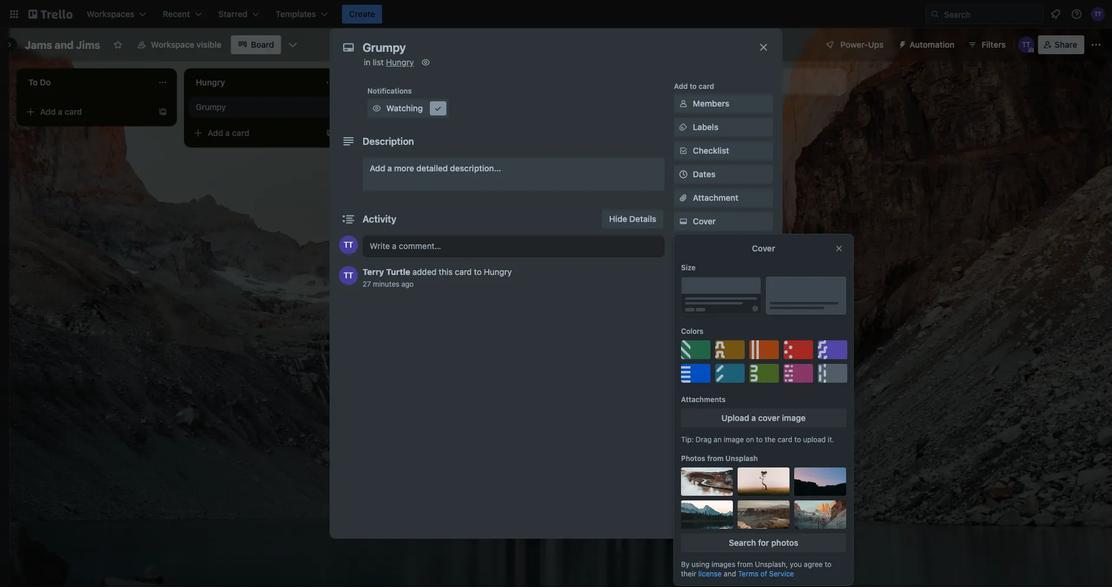Task type: locate. For each thing, give the bounding box(es) containing it.
1 vertical spatial share
[[693, 506, 716, 516]]

create from template… image
[[158, 107, 167, 117], [326, 129, 335, 138]]

cover
[[758, 414, 780, 423]]

power-ups
[[841, 40, 884, 50], [674, 271, 712, 279]]

list inside add another list button
[[758, 76, 769, 86]]

add a card button
[[21, 103, 153, 121], [356, 103, 488, 121], [189, 124, 321, 143]]

ups right size
[[699, 271, 712, 279]]

dates
[[693, 170, 716, 179]]

photos from unsplash
[[681, 455, 758, 463]]

2 horizontal spatial ups
[[868, 40, 884, 50]]

None text field
[[357, 37, 746, 58]]

sm image
[[678, 98, 689, 110], [432, 103, 444, 114], [678, 145, 689, 157], [678, 216, 689, 228], [678, 482, 689, 494]]

0 vertical spatial list
[[373, 57, 384, 67]]

0 vertical spatial from
[[707, 455, 724, 463]]

sm image inside move link
[[678, 406, 689, 418]]

0 notifications image
[[1049, 7, 1063, 21]]

1 vertical spatial from
[[737, 561, 753, 569]]

turtle
[[386, 267, 410, 277]]

sm image left copy
[[678, 429, 689, 441]]

sm image down add to card on the right
[[678, 98, 689, 110]]

activity
[[363, 214, 397, 225]]

sm image inside watching button
[[371, 103, 383, 114]]

hungry down write a comment text field
[[484, 267, 512, 277]]

sm image for labels
[[678, 121, 689, 133]]

in
[[364, 57, 371, 67]]

button
[[711, 359, 736, 369]]

1 horizontal spatial terry turtle (terryturtle) image
[[1018, 37, 1035, 53]]

1 horizontal spatial automation
[[910, 40, 955, 50]]

2 horizontal spatial power-
[[841, 40, 868, 50]]

sm image for watching
[[371, 103, 383, 114]]

Board name text field
[[19, 35, 106, 54]]

1 horizontal spatial terry turtle (terryturtle) image
[[1091, 7, 1105, 21]]

0 horizontal spatial add a card button
[[21, 103, 153, 121]]

terry turtle (terryturtle) image
[[1091, 7, 1105, 21], [339, 267, 358, 285]]

terms
[[738, 570, 759, 579]]

1 vertical spatial list
[[758, 76, 769, 86]]

card
[[699, 82, 714, 90], [65, 107, 82, 117], [400, 107, 417, 117], [232, 128, 249, 138], [455, 267, 472, 277], [778, 436, 792, 444]]

1 vertical spatial and
[[724, 570, 736, 579]]

add power-ups link
[[674, 283, 773, 302]]

this
[[439, 267, 453, 277]]

by
[[681, 561, 690, 569]]

0 horizontal spatial power-
[[674, 271, 699, 279]]

sm image inside labels 'link'
[[678, 121, 689, 133]]

more
[[394, 164, 414, 173]]

license
[[698, 570, 722, 579]]

0 horizontal spatial power-ups
[[674, 271, 712, 279]]

terms of service link
[[738, 570, 794, 579]]

0 horizontal spatial share
[[693, 506, 716, 516]]

1 vertical spatial power-ups
[[674, 271, 712, 279]]

to right this
[[474, 267, 482, 277]]

an
[[714, 436, 722, 444]]

1 vertical spatial terry turtle (terryturtle) image
[[339, 267, 358, 285]]

1 vertical spatial hungry
[[484, 267, 512, 277]]

0 vertical spatial automation
[[910, 40, 955, 50]]

description
[[363, 136, 414, 147]]

1 horizontal spatial hungry
[[484, 267, 512, 277]]

sm image left archive
[[678, 482, 689, 494]]

you
[[790, 561, 802, 569]]

images
[[712, 561, 736, 569]]

agree
[[804, 561, 823, 569]]

ups inside button
[[868, 40, 884, 50]]

and down "images" in the bottom of the page
[[724, 570, 736, 579]]

power-ups inside "power-ups" button
[[841, 40, 884, 50]]

power- inside button
[[841, 40, 868, 50]]

0 horizontal spatial automation
[[674, 318, 714, 326]]

to left "upload"
[[794, 436, 801, 444]]

share button
[[1038, 35, 1085, 54], [674, 502, 773, 521]]

sm image right details
[[678, 216, 689, 228]]

1 vertical spatial create from template… image
[[326, 129, 335, 138]]

hungry link
[[386, 57, 414, 67]]

terry turtle (terryturtle) image left 27
[[339, 267, 358, 285]]

0 vertical spatial ups
[[868, 40, 884, 50]]

idea
[[749, 336, 766, 346]]

sm image for cover
[[678, 216, 689, 228]]

1 horizontal spatial from
[[737, 561, 753, 569]]

automation down the search icon
[[910, 40, 955, 50]]

sm image down "tip:"
[[678, 453, 689, 465]]

image right an
[[724, 436, 744, 444]]

sm image left checklist
[[678, 145, 689, 157]]

2 vertical spatial power-
[[711, 287, 738, 297]]

2 horizontal spatial add a card button
[[356, 103, 488, 121]]

photos
[[771, 539, 798, 548]]

sm image right "power-ups" button
[[893, 35, 910, 52]]

attachment button
[[674, 189, 773, 208]]

to right agree
[[825, 561, 832, 569]]

power-
[[841, 40, 868, 50], [674, 271, 699, 279], [711, 287, 738, 297]]

1 horizontal spatial image
[[782, 414, 806, 423]]

sm image inside cover link
[[678, 216, 689, 228]]

2 horizontal spatial add a card
[[375, 107, 417, 117]]

0 horizontal spatial and
[[55, 38, 74, 51]]

attachment
[[693, 193, 738, 203]]

search image
[[931, 9, 940, 19]]

0 horizontal spatial cover
[[693, 217, 716, 226]]

1 vertical spatial image
[[724, 436, 744, 444]]

0 horizontal spatial terry turtle (terryturtle) image
[[339, 236, 358, 255]]

1 horizontal spatial share button
[[1038, 35, 1085, 54]]

1 horizontal spatial create from template… image
[[326, 129, 335, 138]]

1 horizontal spatial add a card
[[208, 128, 249, 138]]

ups up good
[[738, 287, 754, 297]]

1 horizontal spatial cover
[[752, 244, 775, 254]]

create from template… image for middle add a card button
[[326, 129, 335, 138]]

cover down cover link
[[752, 244, 775, 254]]

27 minutes ago link
[[363, 280, 414, 288]]

share down archive
[[693, 506, 716, 516]]

copy link
[[674, 426, 773, 445]]

sm image inside members link
[[678, 98, 689, 110]]

0 vertical spatial image
[[782, 414, 806, 423]]

create from template… image left grumpy
[[158, 107, 167, 117]]

create
[[349, 9, 375, 19]]

automation up colors
[[674, 318, 714, 326]]

1 vertical spatial terry turtle (terryturtle) image
[[339, 236, 358, 255]]

automation inside button
[[910, 40, 955, 50]]

service
[[769, 570, 794, 579]]

1 horizontal spatial and
[[724, 570, 736, 579]]

and left jims
[[55, 38, 74, 51]]

the
[[765, 436, 776, 444]]

automation button
[[893, 35, 962, 54]]

1 vertical spatial share button
[[674, 502, 773, 521]]

1 horizontal spatial list
[[758, 76, 769, 86]]

sm image right watching
[[432, 103, 444, 114]]

list right in
[[373, 57, 384, 67]]

it.
[[828, 436, 834, 444]]

mark as good idea
[[693, 336, 766, 346]]

0 vertical spatial power-
[[841, 40, 868, 50]]

add a card
[[40, 107, 82, 117], [375, 107, 417, 117], [208, 128, 249, 138]]

create button
[[342, 5, 382, 24]]

sm image inside automation button
[[893, 35, 910, 52]]

sm image inside archive link
[[678, 482, 689, 494]]

hungry up notifications
[[386, 57, 414, 67]]

0 vertical spatial share button
[[1038, 35, 1085, 54]]

1 vertical spatial cover
[[752, 244, 775, 254]]

cover
[[693, 217, 716, 226], [752, 244, 775, 254]]

2 vertical spatial ups
[[738, 287, 754, 297]]

members link
[[674, 94, 773, 113]]

add power-ups
[[693, 287, 754, 297]]

ups
[[868, 40, 884, 50], [699, 271, 712, 279], [738, 287, 754, 297]]

to up members
[[690, 82, 697, 90]]

checklist link
[[674, 142, 773, 160]]

colors
[[681, 327, 704, 336]]

1 horizontal spatial power-ups
[[841, 40, 884, 50]]

sm image left labels
[[678, 121, 689, 133]]

sm image inside 'copy' "link"
[[678, 429, 689, 441]]

search
[[729, 539, 756, 548]]

0 horizontal spatial terry turtle (terryturtle) image
[[339, 267, 358, 285]]

and
[[55, 38, 74, 51], [724, 570, 736, 579]]

upload
[[722, 414, 749, 423]]

sm image inside the checklist link
[[678, 145, 689, 157]]

to inside by using images from unsplash, you agree to their
[[825, 561, 832, 569]]

0 vertical spatial power-ups
[[841, 40, 884, 50]]

tip:
[[681, 436, 694, 444]]

jims
[[76, 38, 100, 51]]

sm image down notifications
[[371, 103, 383, 114]]

ups left automation button
[[868, 40, 884, 50]]

jams and jims
[[25, 38, 100, 51]]

create from template… image left description
[[326, 129, 335, 138]]

a
[[58, 107, 62, 117], [393, 107, 397, 117], [225, 128, 230, 138], [388, 164, 392, 173], [752, 414, 756, 423]]

0 horizontal spatial image
[[724, 436, 744, 444]]

0 horizontal spatial create from template… image
[[158, 107, 167, 117]]

license link
[[698, 570, 722, 579]]

search for photos button
[[681, 534, 846, 553]]

share left "show menu" image
[[1055, 40, 1077, 50]]

0 horizontal spatial hungry
[[386, 57, 414, 67]]

0 horizontal spatial add a card
[[40, 107, 82, 117]]

share button down '0 notifications' image
[[1038, 35, 1085, 54]]

image
[[782, 414, 806, 423], [724, 436, 744, 444]]

and for license
[[724, 570, 736, 579]]

move
[[693, 407, 714, 416]]

sm image for archive
[[678, 482, 689, 494]]

sm image
[[893, 35, 910, 52], [420, 57, 432, 68], [371, 103, 383, 114], [678, 121, 689, 133], [678, 406, 689, 418], [678, 429, 689, 441], [678, 453, 689, 465]]

for
[[758, 539, 769, 548]]

add
[[708, 76, 723, 86], [674, 82, 688, 90], [40, 107, 56, 117], [375, 107, 391, 117], [208, 128, 223, 138], [370, 164, 385, 173], [693, 287, 709, 297], [693, 359, 709, 369]]

upload a cover image button
[[681, 409, 846, 428]]

add button button
[[674, 355, 773, 374]]

0 horizontal spatial ups
[[699, 271, 712, 279]]

ago
[[401, 280, 414, 288]]

star or unstar board image
[[113, 40, 123, 50]]

sm image for members
[[678, 98, 689, 110]]

terry turtle (terryturtle) image
[[1018, 37, 1035, 53], [339, 236, 358, 255]]

1 vertical spatial power-
[[674, 271, 699, 279]]

board
[[251, 40, 274, 50]]

sm image down the actions at right
[[678, 406, 689, 418]]

0 vertical spatial create from template… image
[[158, 107, 167, 117]]

workspace visible
[[151, 40, 221, 50]]

archive link
[[674, 478, 773, 497]]

and for jams
[[55, 38, 74, 51]]

and inside text box
[[55, 38, 74, 51]]

1 horizontal spatial share
[[1055, 40, 1077, 50]]

sm image inside make template link
[[678, 453, 689, 465]]

cover down attachment
[[693, 217, 716, 226]]

0 vertical spatial and
[[55, 38, 74, 51]]

image inside button
[[782, 414, 806, 423]]

sm image inside watching button
[[432, 103, 444, 114]]

terry turtle (terryturtle) image right open information menu icon
[[1091, 7, 1105, 21]]

share button down archive link
[[674, 502, 773, 521]]

image right cover
[[782, 414, 806, 423]]

to inside terry turtle added this card to hungry 27 minutes ago
[[474, 267, 482, 277]]

list right another
[[758, 76, 769, 86]]

size
[[681, 264, 696, 272]]

list
[[373, 57, 384, 67], [758, 76, 769, 86]]



Task type: describe. For each thing, give the bounding box(es) containing it.
upload a cover image
[[722, 414, 806, 423]]

unsplash,
[[755, 561, 788, 569]]

visible
[[196, 40, 221, 50]]

sm image right hungry link
[[420, 57, 432, 68]]

0 horizontal spatial share button
[[674, 502, 773, 521]]

upload
[[803, 436, 826, 444]]

Search field
[[940, 5, 1043, 23]]

hide
[[609, 214, 627, 224]]

1 horizontal spatial power-
[[711, 287, 738, 297]]

1 vertical spatial ups
[[699, 271, 712, 279]]

add button
[[693, 359, 736, 369]]

1 vertical spatial automation
[[674, 318, 714, 326]]

add a more detailed description…
[[370, 164, 501, 173]]

add inside the add power-ups link
[[693, 287, 709, 297]]

a for the leftmost add a card button
[[58, 107, 62, 117]]

copy
[[693, 430, 713, 440]]

move link
[[674, 402, 773, 421]]

jams
[[25, 38, 52, 51]]

add a card for the leftmost add a card button
[[40, 107, 82, 117]]

sm image for copy
[[678, 429, 689, 441]]

as
[[715, 336, 724, 346]]

customize views image
[[287, 39, 299, 51]]

1 horizontal spatial ups
[[738, 287, 754, 297]]

attachments
[[681, 396, 726, 404]]

add a card for middle add a card button
[[208, 128, 249, 138]]

image for cover
[[782, 414, 806, 423]]

show menu image
[[1090, 39, 1102, 51]]

to right on
[[756, 436, 763, 444]]

a for middle add a card button
[[225, 128, 230, 138]]

grumpy
[[196, 102, 226, 112]]

sm image for checklist
[[678, 145, 689, 157]]

make template link
[[674, 449, 773, 468]]

power-ups button
[[817, 35, 891, 54]]

from inside by using images from unsplash, you agree to their
[[737, 561, 753, 569]]

cover link
[[674, 212, 773, 231]]

search for photos
[[729, 539, 798, 548]]

hide details
[[609, 214, 656, 224]]

sm image for make template
[[678, 453, 689, 465]]

make
[[693, 454, 714, 464]]

add a card for add a card button to the right
[[375, 107, 417, 117]]

0 horizontal spatial from
[[707, 455, 724, 463]]

by using images from unsplash, you agree to their
[[681, 561, 832, 579]]

workspace
[[151, 40, 194, 50]]

checklist
[[693, 146, 729, 156]]

switch to… image
[[8, 8, 20, 20]]

create from template… image for the leftmost add a card button
[[158, 107, 167, 117]]

tip: drag an image on to the card to upload it.
[[681, 436, 834, 444]]

watching
[[386, 103, 423, 113]]

0 vertical spatial terry turtle (terryturtle) image
[[1091, 7, 1105, 21]]

sm image for automation
[[893, 35, 910, 52]]

of
[[761, 570, 767, 579]]

add inside add button button
[[693, 359, 709, 369]]

board link
[[231, 35, 281, 54]]

dates button
[[674, 165, 773, 184]]

license and terms of service
[[698, 570, 794, 579]]

terry turtle added this card to hungry 27 minutes ago
[[363, 267, 512, 288]]

drag
[[696, 436, 712, 444]]

0 vertical spatial terry turtle (terryturtle) image
[[1018, 37, 1035, 53]]

on
[[746, 436, 754, 444]]

1 horizontal spatial add a card button
[[189, 124, 321, 143]]

0 vertical spatial hungry
[[386, 57, 414, 67]]

in list hungry
[[364, 57, 414, 67]]

description…
[[450, 164, 501, 173]]

photos
[[681, 455, 705, 463]]

minutes
[[373, 280, 399, 288]]

image for an
[[724, 436, 744, 444]]

a for add a card button to the right
[[393, 107, 397, 117]]

primary element
[[0, 0, 1112, 28]]

mark
[[693, 336, 713, 346]]

another
[[725, 76, 756, 86]]

0 vertical spatial cover
[[693, 217, 716, 226]]

using
[[692, 561, 710, 569]]

open information menu image
[[1071, 8, 1083, 20]]

archive
[[693, 483, 722, 492]]

labels link
[[674, 118, 773, 137]]

add inside add a more detailed description… link
[[370, 164, 385, 173]]

detailed
[[416, 164, 448, 173]]

add inside add another list button
[[708, 76, 723, 86]]

add another list
[[708, 76, 769, 86]]

notifications
[[367, 87, 412, 95]]

0 vertical spatial share
[[1055, 40, 1077, 50]]

hide details link
[[602, 210, 663, 229]]

actions
[[674, 390, 700, 398]]

filters
[[982, 40, 1006, 50]]

members
[[693, 99, 729, 109]]

sm image for move
[[678, 406, 689, 418]]

labels
[[693, 122, 718, 132]]

workspace visible button
[[130, 35, 229, 54]]

add another list button
[[686, 68, 847, 94]]

details
[[629, 214, 656, 224]]

mark as good idea button
[[674, 331, 773, 350]]

watching button
[[367, 99, 449, 118]]

hungry inside terry turtle added this card to hungry 27 minutes ago
[[484, 267, 512, 277]]

make template
[[693, 454, 750, 464]]

grumpy link
[[196, 101, 333, 113]]

Write a comment text field
[[363, 236, 665, 257]]

added
[[413, 267, 437, 277]]

0 horizontal spatial list
[[373, 57, 384, 67]]

27
[[363, 280, 371, 288]]

card inside terry turtle added this card to hungry 27 minutes ago
[[455, 267, 472, 277]]

template
[[716, 454, 750, 464]]

their
[[681, 570, 696, 579]]

unsplash
[[726, 455, 758, 463]]



Task type: vqa. For each thing, say whether or not it's contained in the screenshot.
Search boards text box
no



